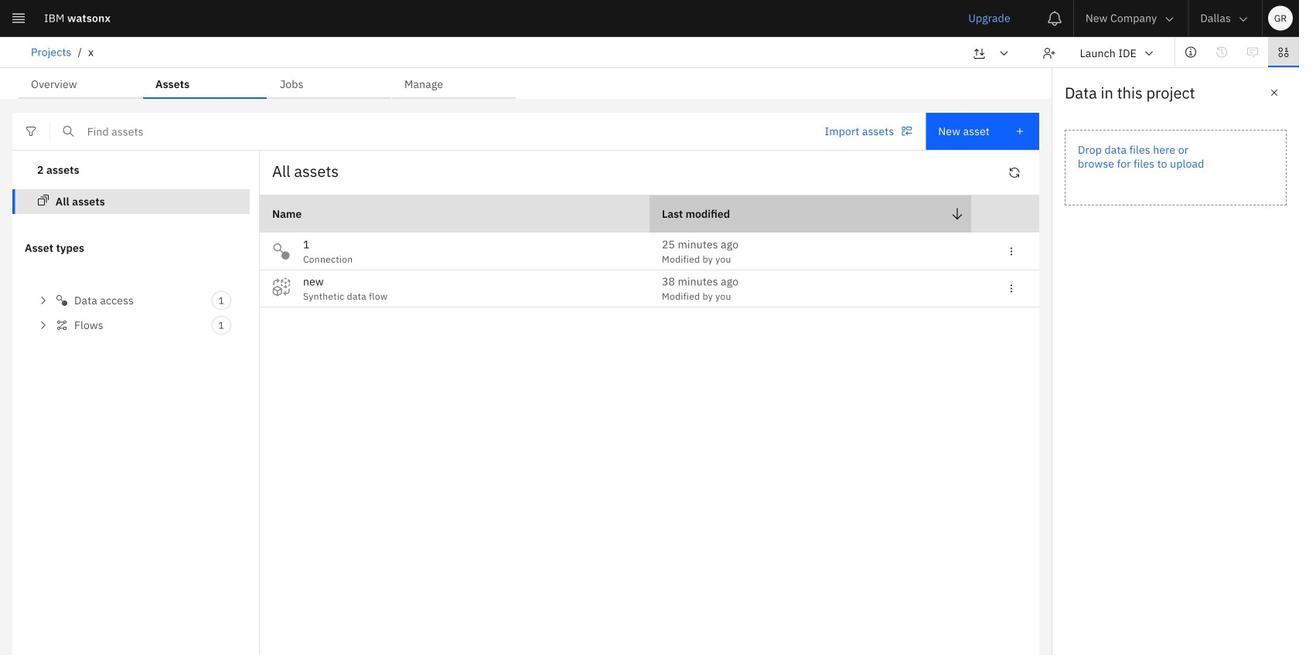 Task type: describe. For each thing, give the bounding box(es) containing it.
synthetic data flow image
[[272, 278, 291, 297]]

1 open and close overflow menu image from the top
[[1006, 246, 1018, 258]]

2 open and close overflow menu image from the top
[[1006, 283, 1018, 295]]

delete asset? dialog
[[494, 235, 806, 384]]

data image
[[1278, 46, 1290, 58]]

new company image
[[1163, 45, 1175, 58]]

data panel element
[[1052, 68, 1300, 656]]

global navigation element
[[0, 0, 1300, 656]]

Find assets text field
[[50, 113, 812, 150]]

1 horizontal spatial arrow image
[[1164, 13, 1176, 25]]

refresh image
[[1009, 167, 1021, 179]]

close image
[[1269, 87, 1281, 99]]



Task type: vqa. For each thing, say whether or not it's contained in the screenshot.
Connection name text box
no



Task type: locate. For each thing, give the bounding box(es) containing it.
0 horizontal spatial arrow image
[[998, 47, 1011, 60]]

notifications image
[[1047, 10, 1063, 26]]

open and close overflow menu image
[[1006, 246, 1018, 258], [1006, 283, 1018, 295]]

None search field
[[50, 113, 812, 150]]

import assets image
[[901, 125, 913, 138]]

arrow image
[[1143, 47, 1156, 60]]

tab list
[[19, 68, 516, 99]]

arrow image inside action bar element
[[998, 47, 1011, 60]]

pending collaborator table toolbar element
[[50, 578, 1250, 652]]

2 horizontal spatial arrow image
[[1238, 13, 1250, 25]]

arrow image
[[1164, 13, 1176, 25], [1238, 13, 1250, 25], [998, 47, 1011, 60]]

1 vertical spatial open and close overflow menu image
[[1006, 283, 1018, 295]]

0 vertical spatial open and close overflow menu image
[[1006, 246, 1018, 258]]

action bar element
[[0, 37, 1300, 69]]



